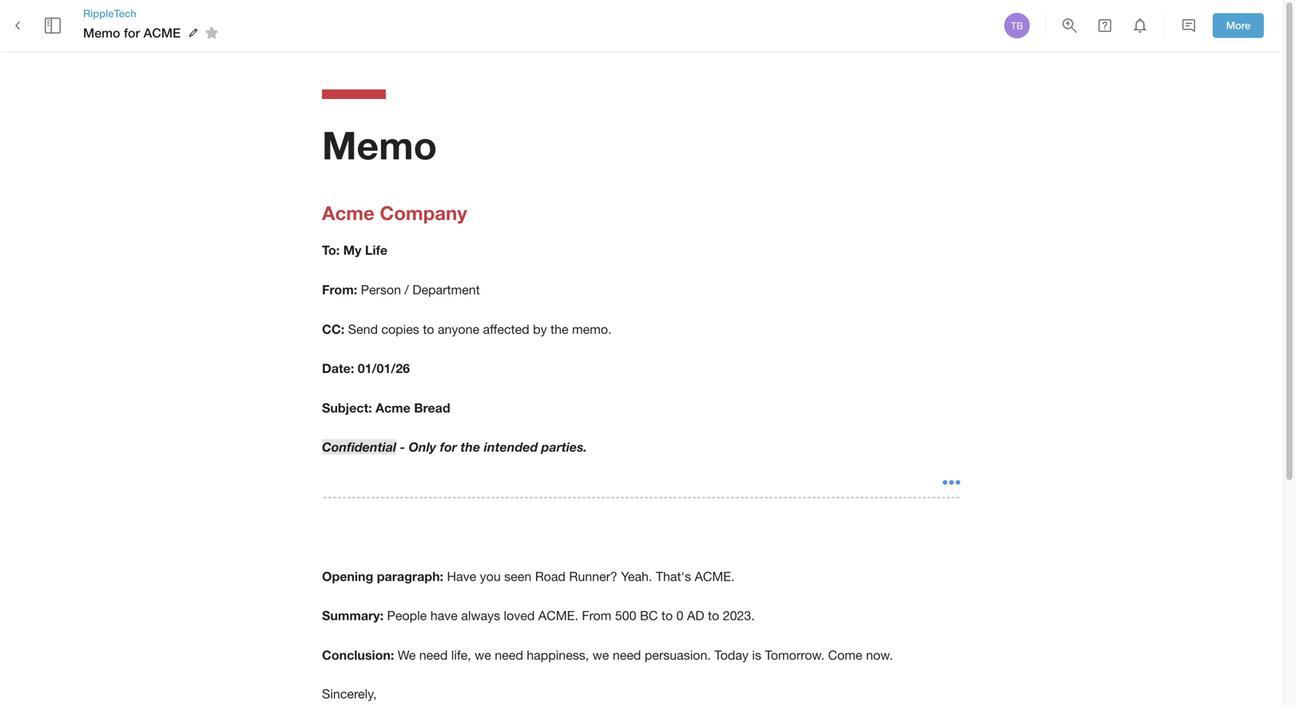 Task type: vqa. For each thing, say whether or not it's contained in the screenshot.
01/01/26
yes



Task type: locate. For each thing, give the bounding box(es) containing it.
/
[[405, 283, 409, 297]]

3 need from the left
[[613, 648, 641, 663]]

intended
[[484, 440, 538, 455]]

memo for memo for acme
[[83, 25, 120, 40]]

we down from
[[593, 648, 609, 663]]

we right life,
[[475, 648, 491, 663]]

for right only
[[440, 440, 457, 455]]

1 horizontal spatial to
[[662, 609, 673, 624]]

1 need from the left
[[419, 648, 448, 663]]

0 vertical spatial acme
[[322, 201, 375, 224]]

1 horizontal spatial need
[[495, 648, 523, 663]]

memo up acme company in the left of the page
[[322, 122, 437, 168]]

01/01/26
[[358, 361, 410, 376]]

from:
[[322, 282, 357, 297]]

need down 500
[[613, 648, 641, 663]]

1 horizontal spatial for
[[440, 440, 457, 455]]

0 horizontal spatial acme.
[[539, 609, 579, 624]]

today
[[715, 648, 749, 663]]

0 horizontal spatial we
[[475, 648, 491, 663]]

1 horizontal spatial memo
[[322, 122, 437, 168]]

need right the we
[[419, 648, 448, 663]]

acme. inside the opening paragraph: have you seen road runner? yeah. that's acme.
[[695, 569, 735, 584]]

acme up the my
[[322, 201, 375, 224]]

-
[[400, 440, 405, 455]]

more
[[1227, 19, 1251, 32]]

have
[[431, 609, 458, 624]]

cc:
[[322, 322, 345, 337]]

for
[[124, 25, 140, 40], [440, 440, 457, 455]]

the left intended
[[461, 440, 481, 455]]

0 horizontal spatial to
[[423, 322, 434, 337]]

we
[[475, 648, 491, 663], [593, 648, 609, 663]]

0
[[677, 609, 684, 624]]

have
[[447, 569, 477, 584]]

0 vertical spatial the
[[551, 322, 569, 337]]

we
[[398, 648, 416, 663]]

summary: people have always loved acme. from 500 bc to 0 ad to 2023.
[[322, 608, 755, 624]]

my
[[343, 243, 362, 258]]

1 vertical spatial the
[[461, 440, 481, 455]]

the
[[551, 322, 569, 337], [461, 440, 481, 455]]

2 horizontal spatial to
[[708, 609, 720, 624]]

memo down rippletech
[[83, 25, 120, 40]]

2 horizontal spatial need
[[613, 648, 641, 663]]

subject:
[[322, 400, 372, 416]]

runner?
[[569, 569, 618, 584]]

0 horizontal spatial for
[[124, 25, 140, 40]]

1 horizontal spatial the
[[551, 322, 569, 337]]

acme. left from
[[539, 609, 579, 624]]

1 horizontal spatial acme.
[[695, 569, 735, 584]]

acme company
[[322, 201, 467, 224]]

opening paragraph: have you seen road runner? yeah. that's acme.
[[322, 569, 735, 584]]

to right copies
[[423, 322, 434, 337]]

to
[[423, 322, 434, 337], [662, 609, 673, 624], [708, 609, 720, 624]]

1 horizontal spatial acme
[[376, 400, 411, 416]]

tb button
[[1002, 10, 1033, 41]]

0 horizontal spatial the
[[461, 440, 481, 455]]

opening
[[322, 569, 373, 584]]

loved
[[504, 609, 535, 624]]

0 vertical spatial for
[[124, 25, 140, 40]]

1 vertical spatial memo
[[322, 122, 437, 168]]

confidential - only for the intended parties.
[[322, 440, 587, 455]]

2 we from the left
[[593, 648, 609, 663]]

the inside cc: send copies to anyone affected by the memo.
[[551, 322, 569, 337]]

memo
[[83, 25, 120, 40], [322, 122, 437, 168]]

0 horizontal spatial acme
[[322, 201, 375, 224]]

favorite image
[[202, 23, 221, 42]]

acme. inside summary: people have always loved acme. from 500 bc to 0 ad to 2023.
[[539, 609, 579, 624]]

bc
[[640, 609, 658, 624]]

acme
[[322, 201, 375, 224], [376, 400, 411, 416]]

from: person / department
[[322, 282, 480, 297]]

persuasion.
[[645, 648, 711, 663]]

need down 'loved'
[[495, 648, 523, 663]]

1 vertical spatial acme.
[[539, 609, 579, 624]]

0 horizontal spatial memo
[[83, 25, 120, 40]]

0 horizontal spatial need
[[419, 648, 448, 663]]

confidential
[[322, 440, 396, 455]]

0 vertical spatial memo
[[83, 25, 120, 40]]

acme. right that's at the right bottom of page
[[695, 569, 735, 584]]

acme left bread
[[376, 400, 411, 416]]

need
[[419, 648, 448, 663], [495, 648, 523, 663], [613, 648, 641, 663]]

the right by on the top left of the page
[[551, 322, 569, 337]]

to inside cc: send copies to anyone affected by the memo.
[[423, 322, 434, 337]]

tomorrow.
[[765, 648, 825, 663]]

department
[[413, 283, 480, 297]]

to:
[[322, 243, 340, 258]]

affected
[[483, 322, 530, 337]]

for down rippletech link
[[124, 25, 140, 40]]

1 horizontal spatial we
[[593, 648, 609, 663]]

to left 0
[[662, 609, 673, 624]]

rippletech link
[[83, 6, 224, 21]]

happiness,
[[527, 648, 589, 663]]

to right ad
[[708, 609, 720, 624]]

acme.
[[695, 569, 735, 584], [539, 609, 579, 624]]

date:
[[322, 361, 354, 376]]

anyone
[[438, 322, 480, 337]]

0 vertical spatial acme.
[[695, 569, 735, 584]]



Task type: describe. For each thing, give the bounding box(es) containing it.
acme
[[144, 25, 181, 40]]

copies
[[382, 322, 419, 337]]

summary:
[[322, 608, 384, 624]]

rippletech
[[83, 7, 136, 20]]

road
[[535, 569, 566, 584]]

sincerely,
[[322, 687, 377, 702]]

1 vertical spatial for
[[440, 440, 457, 455]]

by
[[533, 322, 547, 337]]

memo.
[[572, 322, 612, 337]]

only
[[409, 440, 436, 455]]

subject: acme bread
[[322, 400, 450, 416]]

to: my life
[[322, 243, 388, 258]]

now.
[[866, 648, 893, 663]]

conclusion: we need life, we need happiness, we need persuasion. today is tomorrow. come now.
[[322, 648, 893, 663]]

parties.
[[542, 440, 587, 455]]

ad
[[687, 609, 705, 624]]

life
[[365, 243, 388, 258]]

paragraph:
[[377, 569, 444, 584]]

always
[[461, 609, 500, 624]]

come
[[828, 648, 863, 663]]

people
[[387, 609, 427, 624]]

send
[[348, 322, 378, 337]]

bread
[[414, 400, 450, 416]]

cc: send copies to anyone affected by the memo.
[[322, 322, 612, 337]]

person
[[361, 283, 401, 297]]

you
[[480, 569, 501, 584]]

1 we from the left
[[475, 648, 491, 663]]

is
[[752, 648, 762, 663]]

life,
[[451, 648, 471, 663]]

2023.
[[723, 609, 755, 624]]

from
[[582, 609, 612, 624]]

yeah.
[[621, 569, 653, 584]]

seen
[[504, 569, 532, 584]]

memo for memo
[[322, 122, 437, 168]]

memo for acme
[[83, 25, 181, 40]]

conclusion:
[[322, 648, 394, 663]]

date: 01/01/26
[[322, 361, 410, 376]]

that's
[[656, 569, 691, 584]]

1 vertical spatial acme
[[376, 400, 411, 416]]

500
[[615, 609, 637, 624]]

company
[[380, 201, 467, 224]]

2 need from the left
[[495, 648, 523, 663]]

tb
[[1011, 20, 1023, 31]]

more button
[[1213, 13, 1264, 38]]



